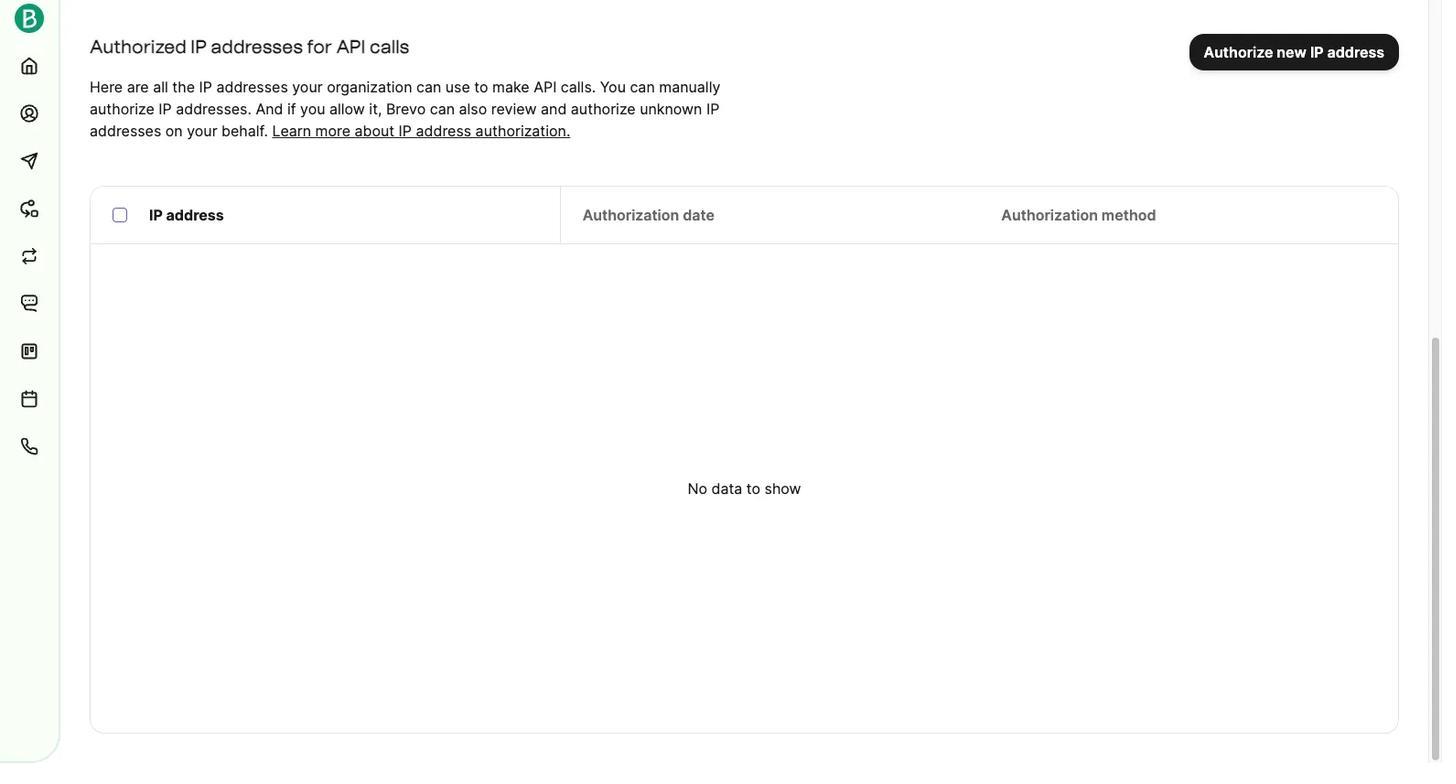 Task type: locate. For each thing, give the bounding box(es) containing it.
date
[[683, 206, 715, 224]]

1 vertical spatial api
[[534, 78, 557, 96]]

1 authorization from the left
[[583, 206, 679, 224]]

addresses up and
[[216, 78, 288, 96]]

1 horizontal spatial your
[[292, 78, 323, 96]]

for
[[307, 36, 332, 58]]

make
[[493, 78, 530, 96]]

authorize
[[90, 100, 155, 118], [571, 100, 636, 118]]

your up you at the top left of the page
[[292, 78, 323, 96]]

use
[[446, 78, 470, 96]]

authorization for authorization date
[[583, 206, 679, 224]]

ip
[[191, 36, 207, 58], [1311, 43, 1324, 61], [199, 78, 212, 96], [159, 100, 172, 118], [707, 100, 720, 118], [399, 122, 412, 140], [149, 206, 163, 224]]

0 horizontal spatial address
[[166, 206, 224, 224]]

0 vertical spatial to
[[474, 78, 488, 96]]

address
[[1328, 43, 1385, 61], [416, 122, 472, 140], [166, 206, 224, 224]]

authorization left date
[[583, 206, 679, 224]]

review
[[491, 100, 537, 118]]

and
[[256, 100, 283, 118]]

ip inside button
[[1311, 43, 1324, 61]]

and
[[541, 100, 567, 118]]

0 vertical spatial address
[[1328, 43, 1385, 61]]

0 horizontal spatial authorization
[[583, 206, 679, 224]]

can down use in the top left of the page
[[430, 100, 455, 118]]

to right data
[[747, 480, 761, 498]]

authorize down are
[[90, 100, 155, 118]]

can
[[416, 78, 442, 96], [630, 78, 655, 96], [430, 100, 455, 118]]

to
[[474, 78, 488, 96], [747, 480, 761, 498]]

1 vertical spatial your
[[187, 122, 217, 140]]

1 horizontal spatial api
[[534, 78, 557, 96]]

to right use in the top left of the page
[[474, 78, 488, 96]]

dialog
[[1429, 0, 1443, 763]]

on
[[165, 122, 183, 140]]

2 authorization from the left
[[1002, 206, 1098, 224]]

address down also
[[416, 122, 472, 140]]

1 vertical spatial to
[[747, 480, 761, 498]]

learn more about ip address authorization.
[[272, 122, 571, 140]]

0 horizontal spatial authorize
[[90, 100, 155, 118]]

organization
[[327, 78, 412, 96]]

manually
[[659, 78, 721, 96]]

ip address
[[149, 206, 224, 224]]

2 authorize from the left
[[571, 100, 636, 118]]

more
[[315, 122, 351, 140]]

2 horizontal spatial address
[[1328, 43, 1385, 61]]

addresses down are
[[90, 122, 161, 140]]

behalf.
[[222, 122, 268, 140]]

you
[[300, 100, 325, 118]]

to inside the here are all the ip addresses your organization can use to make api calls.  you can manually authorize ip addresses. and if you allow it, brevo can also review and authorize unknown ip addresses on your behalf.
[[474, 78, 488, 96]]

2 vertical spatial address
[[166, 206, 224, 224]]

api right for at the left top of the page
[[336, 36, 366, 58]]

authorization left method
[[1002, 206, 1098, 224]]

all
[[153, 78, 168, 96]]

here are all the ip addresses your organization can use to make api calls.  you can manually authorize ip addresses. and if you allow it, brevo can also review and authorize unknown ip addresses on your behalf.
[[90, 78, 721, 140]]

api
[[336, 36, 366, 58], [534, 78, 557, 96]]

addresses
[[211, 36, 303, 58], [216, 78, 288, 96], [90, 122, 161, 140]]

your down addresses.
[[187, 122, 217, 140]]

your
[[292, 78, 323, 96], [187, 122, 217, 140]]

addresses left for at the left top of the page
[[211, 36, 303, 58]]

0 horizontal spatial to
[[474, 78, 488, 96]]

authorization.
[[476, 122, 571, 140]]

if
[[287, 100, 296, 118]]

address down on
[[166, 206, 224, 224]]

1 horizontal spatial authorize
[[571, 100, 636, 118]]

api up and
[[534, 78, 557, 96]]

here
[[90, 78, 123, 96]]

brevo
[[386, 100, 426, 118]]

authorized ip addresses for api calls
[[90, 36, 409, 58]]

can right you
[[630, 78, 655, 96]]

1 horizontal spatial to
[[747, 480, 761, 498]]

0 horizontal spatial api
[[336, 36, 366, 58]]

about
[[355, 122, 395, 140]]

authorization method
[[1002, 206, 1157, 224]]

authorize down you
[[571, 100, 636, 118]]

address right new
[[1328, 43, 1385, 61]]

1 vertical spatial address
[[416, 122, 472, 140]]

1 horizontal spatial authorization
[[1002, 206, 1098, 224]]

authorization
[[583, 206, 679, 224], [1002, 206, 1098, 224]]

learn more about ip address authorization. link
[[272, 122, 571, 140]]

2 vertical spatial addresses
[[90, 122, 161, 140]]

0 vertical spatial api
[[336, 36, 366, 58]]



Task type: describe. For each thing, give the bounding box(es) containing it.
1 horizontal spatial address
[[416, 122, 472, 140]]

authorized
[[90, 36, 187, 58]]

learn
[[272, 122, 311, 140]]

the
[[172, 78, 195, 96]]

unknown
[[640, 100, 703, 118]]

authorize new ip address
[[1204, 43, 1385, 61]]

1 vertical spatial addresses
[[216, 78, 288, 96]]

it,
[[369, 100, 382, 118]]

authorize new ip address button
[[1190, 34, 1400, 71]]

authorization date
[[583, 206, 715, 224]]

data
[[712, 480, 743, 498]]

address inside button
[[1328, 43, 1385, 61]]

0 horizontal spatial your
[[187, 122, 217, 140]]

calls.
[[561, 78, 596, 96]]

0 vertical spatial addresses
[[211, 36, 303, 58]]

can left use in the top left of the page
[[416, 78, 442, 96]]

authorize
[[1204, 43, 1274, 61]]

method
[[1102, 206, 1157, 224]]

authorization for authorization method
[[1002, 206, 1098, 224]]

also
[[459, 100, 487, 118]]

you
[[600, 78, 626, 96]]

no
[[688, 480, 708, 498]]

no data to show
[[688, 480, 802, 498]]

new
[[1277, 43, 1307, 61]]

show
[[765, 480, 802, 498]]

addresses.
[[176, 100, 252, 118]]

calls
[[370, 36, 409, 58]]

allow
[[330, 100, 365, 118]]

are
[[127, 78, 149, 96]]

0 vertical spatial your
[[292, 78, 323, 96]]

1 authorize from the left
[[90, 100, 155, 118]]

api inside the here are all the ip addresses your organization can use to make api calls.  you can manually authorize ip addresses. and if you allow it, brevo can also review and authorize unknown ip addresses on your behalf.
[[534, 78, 557, 96]]



Task type: vqa. For each thing, say whether or not it's contained in the screenshot.
Method
yes



